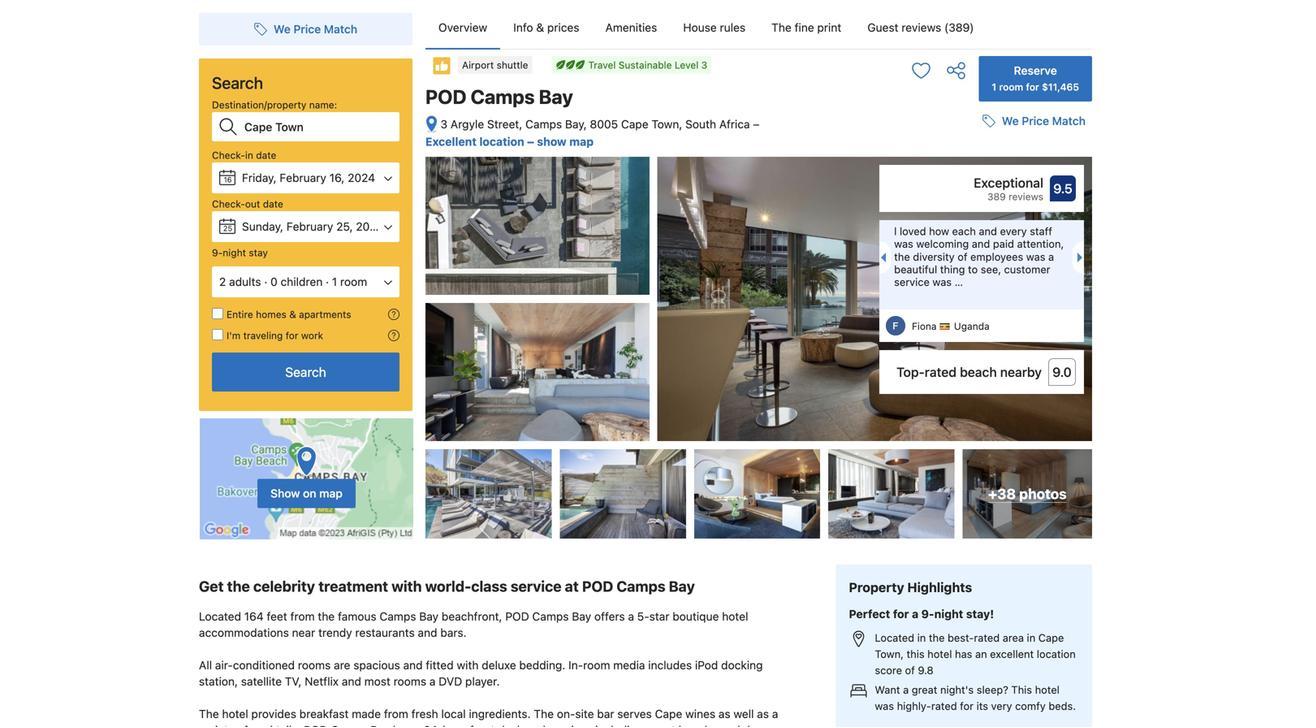 Task type: vqa. For each thing, say whether or not it's contained in the screenshot.
DATE
yes



Task type: locate. For each thing, give the bounding box(es) containing it.
0 vertical spatial date
[[256, 150, 277, 161]]

we price match button up name:
[[248, 15, 364, 44]]

0 horizontal spatial ·
[[264, 275, 268, 288]]

0 horizontal spatial of
[[237, 724, 248, 727]]

info & prices
[[514, 21, 580, 34]]

1 vertical spatial we price match
[[1002, 114, 1086, 128]]

we down reserve 1 room for $11,465
[[1002, 114, 1019, 128]]

docking
[[722, 659, 763, 672]]

2024 right 25,
[[356, 220, 384, 233]]

2 horizontal spatial cape
[[1039, 632, 1065, 644]]

a
[[1049, 251, 1055, 263], [912, 607, 919, 621], [628, 610, 635, 623], [430, 675, 436, 688], [904, 684, 909, 696], [773, 707, 779, 721], [415, 724, 421, 727]]

1 left $11,465
[[992, 81, 997, 93]]

1 horizontal spatial service
[[895, 276, 930, 288]]

cape inside located 164 feet from the famous camps bay beachfront, pod camps bay offers a 5-star boutique hotel accommodations near trendy restaurants and bars. all air-conditioned rooms are spacious and fitted with deluxe bedding. in-room media includes ipod docking station, satellite tv, netflix and most rooms a dvd player. the hotel provides breakfast made from fresh local ingredients. the on-site bar serves cape wines as well as a variety of cocktails. pod camps bay has a 24-hour front desk and services including guest laundry an
[[655, 707, 683, 721]]

cape inside located in the best-rated area in cape town, this hotel has an excellent location score of 9.8
[[1039, 632, 1065, 644]]

1 vertical spatial february
[[287, 220, 333, 233]]

0 vertical spatial rated
[[925, 365, 957, 380]]

1 right children
[[332, 275, 337, 288]]

0 vertical spatial reviews
[[902, 21, 942, 34]]

and
[[979, 225, 998, 237], [972, 238, 991, 250], [418, 626, 438, 640], [403, 659, 423, 672], [342, 675, 361, 688], [526, 724, 546, 727]]

check- down 16
[[212, 198, 245, 210]]

& right info
[[537, 21, 545, 34]]

its
[[977, 700, 989, 712]]

if you select this option, we'll show you popular business travel features like breakfast, wifi and free parking. image
[[388, 330, 400, 341]]

laundry
[[679, 724, 718, 727]]

the up beautiful
[[895, 251, 911, 263]]

date up friday,
[[256, 150, 277, 161]]

9-
[[212, 247, 223, 258], [922, 607, 935, 621]]

0 vertical spatial february
[[280, 171, 327, 184]]

air-
[[215, 659, 233, 672]]

0 horizontal spatial location
[[480, 135, 525, 148]]

february left 16,
[[280, 171, 327, 184]]

on
[[303, 487, 317, 500]]

we'll show you stays where you can have the entire place to yourself image
[[388, 309, 400, 320]]

search up destination/property
[[212, 73, 263, 92]]

1 horizontal spatial match
[[1053, 114, 1086, 128]]

a up highly-
[[904, 684, 909, 696]]

0 horizontal spatial in
[[245, 150, 253, 161]]

rated up an
[[975, 632, 1000, 644]]

0 horizontal spatial price
[[294, 22, 321, 36]]

beds.
[[1049, 700, 1077, 712]]

located inside located in the best-rated area in cape town, this hotel has an excellent location score of 9.8
[[875, 632, 915, 644]]

1 vertical spatial date
[[263, 198, 283, 210]]

in right area
[[1028, 632, 1036, 644]]

located inside located 164 feet from the famous camps bay beachfront, pod camps bay offers a 5-star boutique hotel accommodations near trendy restaurants and bars. all air-conditioned rooms are spacious and fitted with deluxe bedding. in-room media includes ipod docking station, satellite tv, netflix and most rooms a dvd player. the hotel provides breakfast made from fresh local ingredients. the on-site bar serves cape wines as well as a variety of cocktails. pod camps bay has a 24-hour front desk and services including guest laundry an
[[199, 610, 241, 623]]

rated down night's
[[932, 700, 958, 712]]

2
[[219, 275, 226, 288]]

hotel inside located in the best-rated area in cape town, this hotel has an excellent location score of 9.8
[[928, 648, 953, 660]]

town, inside 3 argyle street, camps bay, 8005 cape town, south africa – excellent location – show map
[[652, 117, 683, 131]]

hotel up the beds.
[[1036, 684, 1060, 696]]

scored 9.5 element
[[1051, 176, 1077, 202]]

room up apartments
[[340, 275, 367, 288]]

9.0
[[1053, 365, 1072, 380]]

children
[[281, 275, 323, 288]]

street,
[[488, 117, 523, 131]]

rated exceptional element
[[888, 173, 1044, 193]]

1 vertical spatial price
[[1022, 114, 1050, 128]]

of inside located 164 feet from the famous camps bay beachfront, pod camps bay offers a 5-star boutique hotel accommodations near trendy restaurants and bars. all air-conditioned rooms are spacious and fitted with deluxe bedding. in-room media includes ipod docking station, satellite tv, netflix and most rooms a dvd player. the hotel provides breakfast made from fresh local ingredients. the on-site bar serves cape wines as well as a variety of cocktails. pod camps bay has a 24-hour front desk and services including guest laundry an
[[237, 724, 248, 727]]

rooms up netflix
[[298, 659, 331, 672]]

the left fine
[[772, 21, 792, 34]]

1 horizontal spatial room
[[584, 659, 611, 672]]

the
[[895, 251, 911, 263], [227, 578, 250, 595], [318, 610, 335, 623], [929, 632, 945, 644]]

1 vertical spatial location
[[1037, 648, 1076, 660]]

satellite
[[241, 675, 282, 688]]

1 horizontal spatial 3
[[702, 59, 708, 71]]

0 vertical spatial map
[[570, 135, 594, 148]]

camps up 'street,'
[[471, 85, 535, 108]]

1 vertical spatial rated
[[975, 632, 1000, 644]]

0 horizontal spatial located
[[199, 610, 241, 623]]

as right well
[[757, 707, 769, 721]]

thing
[[941, 263, 966, 275]]

·
[[264, 275, 268, 288], [326, 275, 329, 288]]

0 vertical spatial town,
[[652, 117, 683, 131]]

date right out
[[263, 198, 283, 210]]

was down attention,
[[1027, 251, 1046, 263]]

desk
[[498, 724, 523, 727]]

1 horizontal spatial we price match button
[[976, 107, 1093, 136]]

pod right at
[[582, 578, 614, 595]]

the up variety
[[199, 707, 219, 721]]

info
[[514, 21, 533, 34]]

and down are
[[342, 675, 361, 688]]

a inside "want a great night's sleep? this hotel was highly-rated for its very comfy beds."
[[904, 684, 909, 696]]

1 vertical spatial rooms
[[394, 675, 427, 688]]

match down $11,465
[[1053, 114, 1086, 128]]

map down bay,
[[570, 135, 594, 148]]

dvd
[[439, 675, 462, 688]]

1 vertical spatial &
[[289, 309, 296, 320]]

area
[[1003, 632, 1025, 644]]

0 horizontal spatial from
[[291, 610, 315, 623]]

0 horizontal spatial town,
[[652, 117, 683, 131]]

0 vertical spatial 2024
[[348, 171, 375, 184]]

camps down made
[[331, 724, 368, 727]]

0 vertical spatial we
[[274, 22, 291, 36]]

if you select this option, we'll show you popular business travel features like breakfast, wifi and free parking. image
[[388, 330, 400, 341]]

1 vertical spatial has
[[393, 724, 412, 727]]

class
[[472, 578, 508, 595]]

excellent location – show map button
[[426, 135, 594, 148]]

services
[[549, 724, 593, 727]]

0 vertical spatial with
[[392, 578, 422, 595]]

we price match up name:
[[274, 22, 358, 36]]

deluxe
[[482, 659, 516, 672]]

celebrity
[[253, 578, 315, 595]]

excellent
[[991, 648, 1035, 660]]

1 vertical spatial town,
[[875, 648, 904, 660]]

info & prices link
[[501, 7, 593, 49]]

1 vertical spatial we
[[1002, 114, 1019, 128]]

1 horizontal spatial the
[[534, 707, 554, 721]]

location
[[480, 135, 525, 148], [1037, 648, 1076, 660]]

i'm
[[227, 330, 241, 341]]

was inside "want a great night's sleep? this hotel was highly-rated for its very comfy beds."
[[875, 700, 895, 712]]

0 vertical spatial &
[[537, 21, 545, 34]]

was
[[895, 238, 914, 250], [1027, 251, 1046, 263], [933, 276, 952, 288], [875, 700, 895, 712]]

location inside located in the best-rated area in cape town, this hotel has an excellent location score of 9.8
[[1037, 648, 1076, 660]]

excellent
[[426, 135, 477, 148]]

1 horizontal spatial search
[[285, 364, 326, 380]]

get
[[199, 578, 224, 595]]

9.8
[[918, 664, 934, 676]]

date for check-in date
[[256, 150, 277, 161]]

valign  initial image
[[432, 56, 452, 76]]

…
[[955, 276, 964, 288]]

highly-
[[898, 700, 932, 712]]

reviews left (389)
[[902, 21, 942, 34]]

0 horizontal spatial night
[[223, 247, 246, 258]]

1 horizontal spatial 1
[[992, 81, 997, 93]]

click to open map view image
[[426, 115, 438, 134]]

cape
[[622, 117, 649, 131], [1039, 632, 1065, 644], [655, 707, 683, 721]]

3 right click to open map view icon
[[441, 117, 448, 131]]

1 horizontal spatial of
[[906, 664, 916, 676]]

a down attention,
[[1049, 251, 1055, 263]]

from up near
[[291, 610, 315, 623]]

has left 24-
[[393, 724, 412, 727]]

as left well
[[719, 707, 731, 721]]

for down reserve
[[1027, 81, 1040, 93]]

bay up bay,
[[539, 85, 573, 108]]

located up the this
[[875, 632, 915, 644]]

1 horizontal spatial has
[[956, 648, 973, 660]]

best-
[[948, 632, 975, 644]]

next image
[[1078, 253, 1088, 263]]

–
[[753, 117, 760, 131], [527, 135, 535, 148]]

25,
[[337, 220, 353, 233]]

from left fresh
[[384, 707, 409, 721]]

1 horizontal spatial rooms
[[394, 675, 427, 688]]

night up best-
[[935, 607, 964, 621]]

0 vertical spatial price
[[294, 22, 321, 36]]

location down 'street,'
[[480, 135, 525, 148]]

in up friday,
[[245, 150, 253, 161]]

2 adults · 0 children · 1 room
[[219, 275, 367, 288]]

restaurants
[[355, 626, 415, 640]]

in inside search section
[[245, 150, 253, 161]]

a right well
[[773, 707, 779, 721]]

0 horizontal spatial search
[[212, 73, 263, 92]]

1 vertical spatial cape
[[1039, 632, 1065, 644]]

has down best-
[[956, 648, 973, 660]]

night left stay
[[223, 247, 246, 258]]

for
[[1027, 81, 1040, 93], [286, 330, 299, 341], [894, 607, 910, 621], [961, 700, 974, 712]]

1 horizontal spatial cape
[[655, 707, 683, 721]]

map inside 3 argyle street, camps bay, 8005 cape town, south africa – excellent location – show map
[[570, 135, 594, 148]]

the left the on-
[[534, 707, 554, 721]]

9- inside search section
[[212, 247, 223, 258]]

the up trendy
[[318, 610, 335, 623]]

+38 photos
[[989, 486, 1067, 502]]

house rules link
[[671, 7, 759, 49]]

of left 9.8
[[906, 664, 916, 676]]

1 vertical spatial service
[[511, 578, 562, 595]]

perfect for a 9-night stay!
[[849, 607, 995, 621]]

a down fresh
[[415, 724, 421, 727]]

2 vertical spatial rated
[[932, 700, 958, 712]]

price down $11,465
[[1022, 114, 1050, 128]]

0 horizontal spatial we
[[274, 22, 291, 36]]

camps up show at the top of page
[[526, 117, 562, 131]]

town, left south
[[652, 117, 683, 131]]

attention,
[[1018, 238, 1065, 250]]

in for located
[[918, 632, 927, 644]]

0 horizontal spatial &
[[289, 309, 296, 320]]

location right excellent
[[1037, 648, 1076, 660]]

room inside reserve 1 room for $11,465
[[1000, 81, 1024, 93]]

1 horizontal spatial 9-
[[922, 607, 935, 621]]

& inside search section
[[289, 309, 296, 320]]

star
[[650, 610, 670, 623]]

0 horizontal spatial cape
[[622, 117, 649, 131]]

0 horizontal spatial has
[[393, 724, 412, 727]]

are
[[334, 659, 351, 672]]

2 check- from the top
[[212, 198, 245, 210]]

0 horizontal spatial 9-
[[212, 247, 223, 258]]

cape up guest
[[655, 707, 683, 721]]

customer
[[1005, 263, 1051, 275]]

0 horizontal spatial we price match
[[274, 22, 358, 36]]

we price match down $11,465
[[1002, 114, 1086, 128]]

accommodations
[[199, 626, 289, 640]]

service down beautiful
[[895, 276, 930, 288]]

the left best-
[[929, 632, 945, 644]]

1 horizontal spatial in
[[918, 632, 927, 644]]

room inside 2 adults · 0 children · 1 room dropdown button
[[340, 275, 367, 288]]

0 horizontal spatial 3
[[441, 117, 448, 131]]

0 vertical spatial has
[[956, 648, 973, 660]]

0 horizontal spatial room
[[340, 275, 367, 288]]

+38
[[989, 486, 1017, 502]]

1 horizontal spatial located
[[875, 632, 915, 644]]

2 vertical spatial cape
[[655, 707, 683, 721]]

cape right 8005
[[622, 117, 649, 131]]

8005
[[590, 117, 618, 131]]

price inside search section
[[294, 22, 321, 36]]

1 vertical spatial check-
[[212, 198, 245, 210]]

pod down valign  initial icon
[[426, 85, 467, 108]]

0 horizontal spatial service
[[511, 578, 562, 595]]

0 vertical spatial 1
[[992, 81, 997, 93]]

we inside search section
[[274, 22, 291, 36]]

0 horizontal spatial as
[[719, 707, 731, 721]]

1 vertical spatial reviews
[[1009, 191, 1044, 202]]

0 horizontal spatial we price match button
[[248, 15, 364, 44]]

0 vertical spatial located
[[199, 610, 241, 623]]

reviews down exceptional
[[1009, 191, 1044, 202]]

for down 'property highlights'
[[894, 607, 910, 621]]

we price match button down reserve 1 room for $11,465
[[976, 107, 1093, 136]]

1 horizontal spatial –
[[753, 117, 760, 131]]

check-out date
[[212, 198, 283, 210]]

camps inside 3 argyle street, camps bay, 8005 cape town, south africa – excellent location – show map
[[526, 117, 562, 131]]

guest reviews (389)
[[868, 21, 975, 34]]

reviews
[[902, 21, 942, 34], [1009, 191, 1044, 202]]

0 vertical spatial cape
[[622, 117, 649, 131]]

we up destination/property name:
[[274, 22, 291, 36]]

a left 5-
[[628, 610, 635, 623]]

2 · from the left
[[326, 275, 329, 288]]

1 horizontal spatial map
[[570, 135, 594, 148]]

overview
[[439, 21, 488, 34]]

map right on
[[319, 487, 343, 500]]

rooms right most
[[394, 675, 427, 688]]

0 vertical spatial 9-
[[212, 247, 223, 258]]

1 vertical spatial 2024
[[356, 220, 384, 233]]

0 vertical spatial match
[[324, 22, 358, 36]]

for inside reserve 1 room for $11,465
[[1027, 81, 1040, 93]]

0 vertical spatial check-
[[212, 150, 245, 161]]

3 right level
[[702, 59, 708, 71]]

travel sustainable level 3
[[589, 59, 708, 71]]

with up the player.
[[457, 659, 479, 672]]

1 horizontal spatial &
[[537, 21, 545, 34]]

1 horizontal spatial reviews
[[1009, 191, 1044, 202]]

located up accommodations
[[199, 610, 241, 623]]

offers
[[595, 610, 625, 623]]

the right get
[[227, 578, 250, 595]]

price up name:
[[294, 22, 321, 36]]

1 check- from the top
[[212, 150, 245, 161]]

check- up 16
[[212, 150, 245, 161]]

very
[[992, 700, 1013, 712]]

match up name:
[[324, 22, 358, 36]]

1 vertical spatial 1
[[332, 275, 337, 288]]

1 vertical spatial of
[[906, 664, 916, 676]]

1 vertical spatial located
[[875, 632, 915, 644]]

february for 16,
[[280, 171, 327, 184]]

trendy
[[319, 626, 352, 640]]

located in the best-rated area in cape town, this hotel has an excellent location score of 9.8
[[875, 632, 1076, 676]]

netflix
[[305, 675, 339, 688]]

travel
[[589, 59, 616, 71]]

2 horizontal spatial room
[[1000, 81, 1024, 93]]

l loved how each and every staff was welcoming and paid attention, the diversity of employees was a beautiful thing to see, customer service was …
[[895, 225, 1065, 288]]

– right africa
[[753, 117, 760, 131]]

9- up '2'
[[212, 247, 223, 258]]

of right variety
[[237, 724, 248, 727]]

2 vertical spatial of
[[237, 724, 248, 727]]

we for bottommost we price match dropdown button
[[1002, 114, 1019, 128]]

beach
[[960, 365, 998, 380]]

with
[[392, 578, 422, 595], [457, 659, 479, 672]]

of up thing
[[958, 251, 968, 263]]

rated inside top-rated beach nearby element
[[925, 365, 957, 380]]

room left the media
[[584, 659, 611, 672]]

town, up score
[[875, 648, 904, 660]]

of inside located in the best-rated area in cape town, this hotel has an excellent location score of 9.8
[[906, 664, 916, 676]]

match
[[324, 22, 358, 36], [1053, 114, 1086, 128]]

1 horizontal spatial with
[[457, 659, 479, 672]]

1 inside reserve 1 room for $11,465
[[992, 81, 997, 93]]

0 horizontal spatial with
[[392, 578, 422, 595]]

and left fitted
[[403, 659, 423, 672]]

was down want
[[875, 700, 895, 712]]

date for check-out date
[[263, 198, 283, 210]]

player.
[[466, 675, 500, 688]]

was down thing
[[933, 276, 952, 288]]

we price match inside search section
[[274, 22, 358, 36]]

Where are you going? field
[[238, 112, 400, 141]]

room inside located 164 feet from the famous camps bay beachfront, pod camps bay offers a 5-star boutique hotel accommodations near trendy restaurants and bars. all air-conditioned rooms are spacious and fitted with deluxe bedding. in-room media includes ipod docking station, satellite tv, netflix and most rooms a dvd player. the hotel provides breakfast made from fresh local ingredients. the on-site bar serves cape wines as well as a variety of cocktails. pod camps bay has a 24-hour front desk and services including guest laundry an
[[584, 659, 611, 672]]

1 vertical spatial 3
[[441, 117, 448, 131]]

bay down made
[[371, 724, 390, 727]]

$11,465
[[1043, 81, 1080, 93]]

1 vertical spatial search
[[285, 364, 326, 380]]

1 · from the left
[[264, 275, 268, 288]]

9- down highlights
[[922, 607, 935, 621]]

room down reserve
[[1000, 81, 1024, 93]]

highlights
[[908, 580, 973, 595]]

with left world-
[[392, 578, 422, 595]]

0 vertical spatial of
[[958, 251, 968, 263]]

1 horizontal spatial town,
[[875, 648, 904, 660]]

in up the this
[[918, 632, 927, 644]]

0 vertical spatial service
[[895, 276, 930, 288]]

the
[[772, 21, 792, 34], [199, 707, 219, 721], [534, 707, 554, 721]]

how
[[930, 225, 950, 237]]

– left show at the top of page
[[527, 135, 535, 148]]

2 horizontal spatial the
[[772, 21, 792, 34]]

price for bottommost we price match dropdown button
[[1022, 114, 1050, 128]]



Task type: describe. For each thing, give the bounding box(es) containing it.
l
[[895, 225, 897, 237]]

for inside "want a great night's sleep? this hotel was highly-rated for its very comfy beds."
[[961, 700, 974, 712]]

1 vertical spatial 9-
[[922, 607, 935, 621]]

a down fitted
[[430, 675, 436, 688]]

prices
[[548, 21, 580, 34]]

night inside search section
[[223, 247, 246, 258]]

sustainable
[[619, 59, 672, 71]]

breakfast
[[300, 707, 349, 721]]

hour
[[443, 724, 467, 727]]

name:
[[309, 99, 337, 111]]

bay up the boutique
[[669, 578, 695, 595]]

0 horizontal spatial the
[[199, 707, 219, 721]]

3 inside 3 argyle street, camps bay, 8005 cape town, south africa – excellent location – show map
[[441, 117, 448, 131]]

bars.
[[441, 626, 467, 640]]

0 vertical spatial search
[[212, 73, 263, 92]]

previous image
[[877, 253, 886, 263]]

beautiful
[[895, 263, 938, 275]]

24-
[[424, 724, 443, 727]]

out
[[245, 198, 260, 210]]

match inside search section
[[324, 22, 358, 36]]

want
[[875, 684, 901, 696]]

0 vertical spatial rooms
[[298, 659, 331, 672]]

wines
[[686, 707, 716, 721]]

(389)
[[945, 21, 975, 34]]

for inside search section
[[286, 330, 299, 341]]

fiona
[[912, 321, 937, 332]]

has inside located in the best-rated area in cape town, this hotel has an excellent location score of 9.8
[[956, 648, 973, 660]]

1 vertical spatial from
[[384, 707, 409, 721]]

beachfront,
[[442, 610, 503, 623]]

camps up 'restaurants'
[[380, 610, 416, 623]]

reserve
[[1014, 64, 1058, 77]]

airport shuttle
[[462, 59, 529, 71]]

made
[[352, 707, 381, 721]]

has inside located 164 feet from the famous camps bay beachfront, pod camps bay offers a 5-star boutique hotel accommodations near trendy restaurants and bars. all air-conditioned rooms are spacious and fitted with deluxe bedding. in-room media includes ipod docking station, satellite tv, netflix and most rooms a dvd player. the hotel provides breakfast made from fresh local ingredients. the on-site bar serves cape wines as well as a variety of cocktails. pod camps bay has a 24-hour front desk and services including guest laundry an
[[393, 724, 412, 727]]

sunday, february 25, 2024
[[242, 220, 384, 233]]

photos
[[1020, 486, 1067, 502]]

0 vertical spatial from
[[291, 610, 315, 623]]

score
[[875, 664, 903, 676]]

fitted
[[426, 659, 454, 672]]

property highlights
[[849, 580, 973, 595]]

feet
[[267, 610, 287, 623]]

0 vertical spatial 3
[[702, 59, 708, 71]]

and up paid
[[979, 225, 998, 237]]

pod camps bay
[[426, 85, 573, 108]]

famous
[[338, 610, 377, 623]]

bay down get the celebrity treatment with world-class service at pod camps bay
[[419, 610, 439, 623]]

town, inside located in the best-rated area in cape town, this hotel has an excellent location score of 9.8
[[875, 648, 904, 660]]

february for 25,
[[287, 220, 333, 233]]

to
[[969, 263, 978, 275]]

show
[[271, 487, 300, 500]]

we for the left we price match dropdown button
[[274, 22, 291, 36]]

cocktails.
[[251, 724, 301, 727]]

hotel right the boutique
[[722, 610, 749, 623]]

top-rated beach nearby element
[[888, 362, 1042, 382]]

pod down class
[[506, 610, 530, 623]]

every
[[1001, 225, 1028, 237]]

ipod
[[695, 659, 719, 672]]

comfy
[[1016, 700, 1046, 712]]

hotel up variety
[[222, 707, 248, 721]]

stay
[[249, 247, 268, 258]]

including
[[596, 724, 643, 727]]

guest reviews (389) link
[[855, 7, 988, 49]]

night's
[[941, 684, 974, 696]]

top-rated beach nearby
[[897, 365, 1042, 380]]

location inside 3 argyle street, camps bay, 8005 cape town, south africa – excellent location – show map
[[480, 135, 525, 148]]

sunday,
[[242, 220, 284, 233]]

local
[[442, 707, 466, 721]]

serves
[[618, 707, 652, 721]]

and up employees
[[972, 238, 991, 250]]

entire homes & apartments
[[227, 309, 351, 320]]

diversity
[[914, 251, 955, 263]]

1 horizontal spatial we price match
[[1002, 114, 1086, 128]]

2024 for sunday, february 25, 2024
[[356, 220, 384, 233]]

located for located in the best-rated area in cape town, this hotel has an excellent location score of 9.8
[[875, 632, 915, 644]]

loved
[[900, 225, 927, 237]]

164
[[244, 610, 264, 623]]

check- for out
[[212, 198, 245, 210]]

the fine print link
[[759, 7, 855, 49]]

and left bars.
[[418, 626, 438, 640]]

in for check-
[[245, 150, 253, 161]]

media
[[614, 659, 645, 672]]

reserve 1 room for $11,465
[[992, 64, 1080, 93]]

search section
[[193, 0, 419, 540]]

the fine print
[[772, 21, 842, 34]]

1 inside dropdown button
[[332, 275, 337, 288]]

we'll show you stays where you can have the entire place to yourself image
[[388, 309, 400, 320]]

+38 photos link
[[963, 449, 1093, 539]]

bedding.
[[520, 659, 566, 672]]

check- for in
[[212, 150, 245, 161]]

1 vertical spatial we price match button
[[976, 107, 1093, 136]]

nearby
[[1001, 365, 1042, 380]]

a inside l loved how each and every staff was welcoming and paid attention, the diversity of employees was a beautiful thing to see, customer service was …
[[1049, 251, 1055, 263]]

1 vertical spatial match
[[1053, 114, 1086, 128]]

reviews inside exceptional 389 reviews
[[1009, 191, 1044, 202]]

search inside button
[[285, 364, 326, 380]]

camps down at
[[533, 610, 569, 623]]

bar
[[597, 707, 615, 721]]

airport
[[462, 59, 494, 71]]

traveling
[[243, 330, 283, 341]]

9.0 element
[[1049, 358, 1077, 386]]

rated inside located in the best-rated area in cape town, this hotel has an excellent location score of 9.8
[[975, 632, 1000, 644]]

of inside l loved how each and every staff was welcoming and paid attention, the diversity of employees was a beautiful thing to see, customer service was …
[[958, 251, 968, 263]]

1 vertical spatial –
[[527, 135, 535, 148]]

5-
[[638, 610, 650, 623]]

most
[[365, 675, 391, 688]]

0
[[271, 275, 278, 288]]

cape inside 3 argyle street, camps bay, 8005 cape town, south africa – excellent location – show map
[[622, 117, 649, 131]]

the inside located 164 feet from the famous camps bay beachfront, pod camps bay offers a 5-star boutique hotel accommodations near trendy restaurants and bars. all air-conditioned rooms are spacious and fitted with deluxe bedding. in-room media includes ipod docking station, satellite tv, netflix and most rooms a dvd player. the hotel provides breakfast made from fresh local ingredients. the on-site bar serves cape wines as well as a variety of cocktails. pod camps bay has a 24-hour front desk and services including guest laundry an
[[318, 610, 335, 623]]

south
[[686, 117, 717, 131]]

the inside located in the best-rated area in cape town, this hotel has an excellent location score of 9.8
[[929, 632, 945, 644]]

perfect
[[849, 607, 891, 621]]

bay left offers
[[572, 610, 592, 623]]

shuttle
[[497, 59, 529, 71]]

provides
[[251, 707, 297, 721]]

service inside l loved how each and every staff was welcoming and paid attention, the diversity of employees was a beautiful thing to see, customer service was …
[[895, 276, 930, 288]]

want a great night's sleep? this hotel was highly-rated for its very comfy beds.
[[875, 684, 1077, 712]]

1 horizontal spatial night
[[935, 607, 964, 621]]

camps up 5-
[[617, 578, 666, 595]]

guest
[[646, 724, 676, 727]]

and right desk
[[526, 724, 546, 727]]

treatment
[[319, 578, 388, 595]]

2 as from the left
[[757, 707, 769, 721]]

0 vertical spatial –
[[753, 117, 760, 131]]

map inside search section
[[319, 487, 343, 500]]

pod down breakfast
[[304, 724, 328, 727]]

0 horizontal spatial reviews
[[902, 21, 942, 34]]

check-in date
[[212, 150, 277, 161]]

25
[[223, 224, 233, 233]]

2 horizontal spatial in
[[1028, 632, 1036, 644]]

friday, february 16, 2024
[[242, 171, 375, 184]]

located for located 164 feet from the famous camps bay beachfront, pod camps bay offers a 5-star boutique hotel accommodations near trendy restaurants and bars. all air-conditioned rooms are spacious and fitted with deluxe bedding. in-room media includes ipod docking station, satellite tv, netflix and most rooms a dvd player. the hotel provides breakfast made from fresh local ingredients. the on-site bar serves cape wines as well as a variety of cocktails. pod camps bay has a 24-hour front desk and services including guest laundry an
[[199, 610, 241, 623]]

located 164 feet from the famous camps bay beachfront, pod camps bay offers a 5-star boutique hotel accommodations near trendy restaurants and bars. all air-conditioned rooms are spacious and fitted with deluxe bedding. in-room media includes ipod docking station, satellite tv, netflix and most rooms a dvd player. the hotel provides breakfast made from fresh local ingredients. the on-site bar serves cape wines as well as a variety of cocktails. pod camps bay has a 24-hour front desk and services including guest laundry an
[[199, 610, 782, 727]]

hotel inside "want a great night's sleep? this hotel was highly-rated for its very comfy beds."
[[1036, 684, 1060, 696]]

well
[[734, 707, 754, 721]]

with inside located 164 feet from the famous camps bay beachfront, pod camps bay offers a 5-star boutique hotel accommodations near trendy restaurants and bars. all air-conditioned rooms are spacious and fitted with deluxe bedding. in-room media includes ipod docking station, satellite tv, netflix and most rooms a dvd player. the hotel provides breakfast made from fresh local ingredients. the on-site bar serves cape wines as well as a variety of cocktails. pod camps bay has a 24-hour front desk and services including guest laundry an
[[457, 659, 479, 672]]

house rules
[[684, 21, 746, 34]]

the inside l loved how each and every staff was welcoming and paid attention, the diversity of employees was a beautiful thing to see, customer service was …
[[895, 251, 911, 263]]

price for the left we price match dropdown button
[[294, 22, 321, 36]]

rated inside "want a great night's sleep? this hotel was highly-rated for its very comfy beds."
[[932, 700, 958, 712]]

each
[[953, 225, 977, 237]]

the inside the fine print "link"
[[772, 21, 792, 34]]

a down 'property highlights'
[[912, 607, 919, 621]]

1 as from the left
[[719, 707, 731, 721]]

search button
[[212, 353, 400, 392]]

was down l
[[895, 238, 914, 250]]

staff
[[1031, 225, 1053, 237]]

2024 for friday, february 16, 2024
[[348, 171, 375, 184]]

entire
[[227, 309, 253, 320]]

uganda
[[955, 321, 990, 332]]

front
[[470, 724, 495, 727]]

16,
[[330, 171, 345, 184]]



